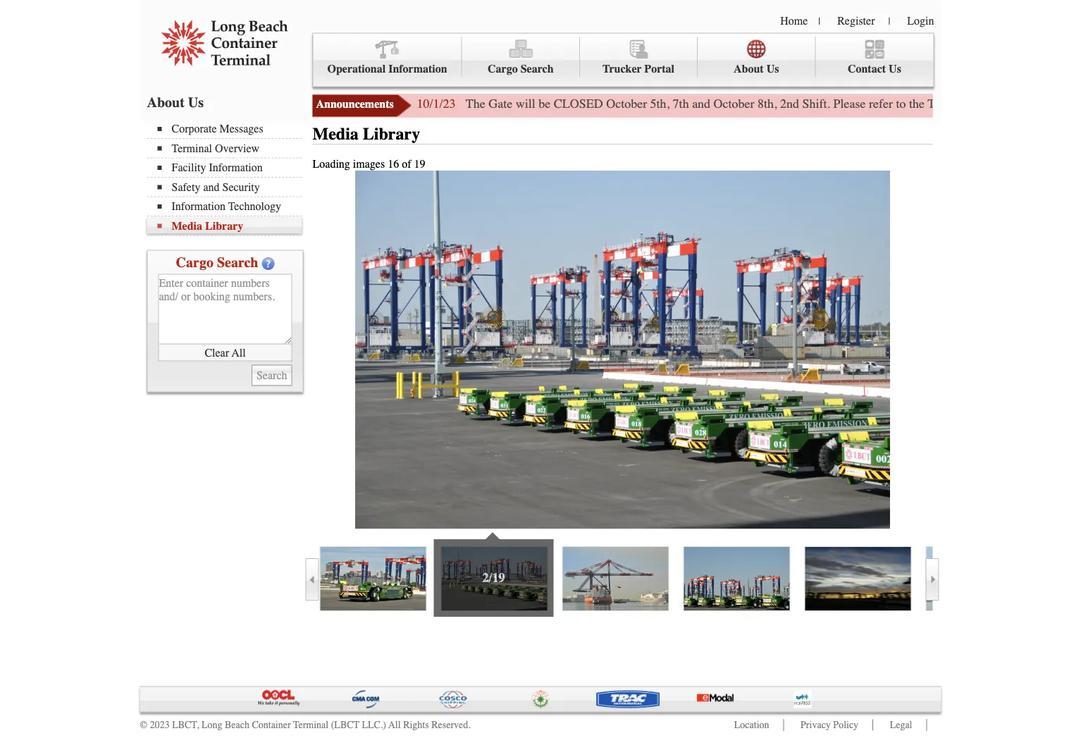 Task type: locate. For each thing, give the bounding box(es) containing it.
Enter container numbers and/ or booking numbers.  text field
[[158, 274, 292, 344]]

1 horizontal spatial gate
[[961, 97, 985, 111]]

llc.)
[[362, 719, 386, 731]]

of
[[402, 158, 411, 171]]

1 vertical spatial about us
[[147, 94, 204, 110]]

0 vertical spatial cargo search
[[488, 62, 554, 75]]

1 vertical spatial media
[[172, 219, 202, 232]]

2nd
[[780, 97, 799, 111]]

media down safety at top
[[172, 219, 202, 232]]

login link
[[907, 14, 934, 27]]

1 vertical spatial library
[[205, 219, 243, 232]]

all
[[232, 346, 246, 359], [388, 719, 401, 731]]

privacy policy link
[[801, 719, 859, 731]]

location
[[734, 719, 769, 731]]

about us
[[734, 62, 779, 75], [147, 94, 204, 110]]

0 vertical spatial information
[[389, 62, 447, 75]]

operational information link
[[313, 37, 462, 77]]

register
[[838, 14, 875, 27]]

1 vertical spatial and
[[203, 180, 220, 193]]

1 vertical spatial terminal
[[293, 719, 329, 731]]

about up the corporate
[[147, 94, 185, 110]]

1 horizontal spatial terminal
[[293, 719, 329, 731]]

library
[[363, 124, 420, 144], [205, 219, 243, 232]]

2023
[[150, 719, 170, 731]]

0 horizontal spatial |
[[819, 16, 821, 27]]

media
[[313, 124, 359, 144], [172, 219, 202, 232]]

0 vertical spatial all
[[232, 346, 246, 359]]

1 horizontal spatial all
[[388, 719, 401, 731]]

information up "10/1/23"
[[389, 62, 447, 75]]

home link
[[781, 14, 808, 27]]

contact us link
[[816, 37, 934, 77]]

about
[[734, 62, 764, 75], [147, 94, 185, 110]]

0 horizontal spatial cargo search
[[176, 254, 258, 270]]

us up the corporate
[[188, 94, 204, 110]]

0 horizontal spatial cargo
[[176, 254, 214, 270]]

1 vertical spatial about
[[147, 94, 185, 110]]

facility
[[172, 161, 206, 174]]

all right clear
[[232, 346, 246, 359]]

october left 8th,
[[714, 97, 755, 111]]

all right llc.)
[[388, 719, 401, 731]]

to
[[896, 97, 906, 111]]

1 vertical spatial all
[[388, 719, 401, 731]]

us up 8th,
[[767, 62, 779, 75]]

None submit
[[252, 365, 292, 386]]

gate
[[489, 97, 513, 111], [961, 97, 985, 111]]

terminal inside corporate messages terminal overview facility information safety and security information technology media library
[[172, 142, 212, 155]]

terminal down the corporate
[[172, 142, 212, 155]]

menu bar
[[313, 33, 934, 87], [147, 121, 309, 236]]

0 horizontal spatial terminal
[[172, 142, 212, 155]]

rights
[[403, 719, 429, 731]]

0 vertical spatial about
[[734, 62, 764, 75]]

0 vertical spatial about us
[[734, 62, 779, 75]]

corporate messages terminal overview facility information safety and security information technology media library
[[172, 122, 281, 232]]

1 horizontal spatial about us
[[734, 62, 779, 75]]

0 horizontal spatial menu bar
[[147, 121, 309, 236]]

hours
[[988, 97, 1019, 111]]

1 horizontal spatial library
[[363, 124, 420, 144]]

1 horizontal spatial and
[[692, 97, 711, 111]]

october
[[606, 97, 647, 111], [714, 97, 755, 111]]

1 vertical spatial cargo
[[176, 254, 214, 270]]

contact us
[[848, 62, 901, 75]]

corporate messages link
[[158, 122, 302, 135]]

about up the 10/1/23 the gate will be closed october 5th, 7th and october 8th, 2nd shift. please refer to the truck gate hours web page fo
[[734, 62, 764, 75]]

| left login
[[889, 16, 890, 27]]

images
[[353, 158, 385, 171]]

cargo search
[[488, 62, 554, 75], [176, 254, 258, 270]]

and
[[692, 97, 711, 111], [203, 180, 220, 193]]

cargo up will
[[488, 62, 518, 75]]

0 horizontal spatial media
[[172, 219, 202, 232]]

cargo search down media library 'link'
[[176, 254, 258, 270]]

library up '16'
[[363, 124, 420, 144]]

1 vertical spatial menu bar
[[147, 121, 309, 236]]

search
[[521, 62, 554, 75], [217, 254, 258, 270]]

us right contact
[[889, 62, 901, 75]]

and right 7th
[[692, 97, 711, 111]]

1 horizontal spatial menu bar
[[313, 33, 934, 87]]

0 vertical spatial menu bar
[[313, 33, 934, 87]]

1 horizontal spatial about
[[734, 62, 764, 75]]

us inside the contact us link
[[889, 62, 901, 75]]

contact
[[848, 62, 886, 75]]

us inside about us link
[[767, 62, 779, 75]]

all inside "button"
[[232, 346, 246, 359]]

information
[[389, 62, 447, 75], [209, 161, 263, 174], [172, 200, 226, 213]]

safety
[[172, 180, 200, 193]]

gate right "truck"
[[961, 97, 985, 111]]

facility information link
[[158, 161, 302, 174]]

about us link
[[698, 37, 816, 77]]

1 horizontal spatial cargo
[[488, 62, 518, 75]]

1 horizontal spatial october
[[714, 97, 755, 111]]

operational
[[327, 62, 386, 75]]

technology
[[228, 200, 281, 213]]

16
[[388, 158, 399, 171]]

0 horizontal spatial search
[[217, 254, 258, 270]]

1 horizontal spatial |
[[889, 16, 890, 27]]

please
[[834, 97, 866, 111]]

10/1/23
[[417, 97, 456, 111]]

about us up the corporate
[[147, 94, 204, 110]]

0 horizontal spatial and
[[203, 180, 220, 193]]

1 vertical spatial search
[[217, 254, 258, 270]]

10/1/23 the gate will be closed october 5th, 7th and october 8th, 2nd shift. please refer to the truck gate hours web page fo
[[417, 97, 1081, 111]]

beach
[[225, 719, 249, 731]]

us for about us link at the top of the page
[[767, 62, 779, 75]]

1 horizontal spatial search
[[521, 62, 554, 75]]

cargo down media library 'link'
[[176, 254, 214, 270]]

library down information technology link
[[205, 219, 243, 232]]

|
[[819, 16, 821, 27], [889, 16, 890, 27]]

safety and security link
[[158, 180, 302, 193]]

1 gate from the left
[[489, 97, 513, 111]]

about us up the 10/1/23 the gate will be closed october 5th, 7th and october 8th, 2nd shift. please refer to the truck gate hours web page fo
[[734, 62, 779, 75]]

privacy
[[801, 719, 831, 731]]

login
[[907, 14, 934, 27]]

0 horizontal spatial october
[[606, 97, 647, 111]]

gate right the at the top of the page
[[489, 97, 513, 111]]

0 horizontal spatial library
[[205, 219, 243, 232]]

october left the '5th,'
[[606, 97, 647, 111]]

search down media library 'link'
[[217, 254, 258, 270]]

clear
[[205, 346, 229, 359]]

the
[[909, 97, 925, 111]]

fo
[[1074, 97, 1081, 111]]

2 horizontal spatial us
[[889, 62, 901, 75]]

2/19
[[483, 571, 505, 585]]

0 vertical spatial terminal
[[172, 142, 212, 155]]

terminal left (lbct
[[293, 719, 329, 731]]

library inside corporate messages terminal overview facility information safety and security information technology media library
[[205, 219, 243, 232]]

us
[[767, 62, 779, 75], [889, 62, 901, 75], [188, 94, 204, 110]]

0 horizontal spatial all
[[232, 346, 246, 359]]

information down overview
[[209, 161, 263, 174]]

media up loading
[[313, 124, 359, 144]]

2 gate from the left
[[961, 97, 985, 111]]

information down safety at top
[[172, 200, 226, 213]]

overview
[[215, 142, 259, 155]]

search up be
[[521, 62, 554, 75]]

cargo
[[488, 62, 518, 75], [176, 254, 214, 270]]

cargo search up will
[[488, 62, 554, 75]]

policy
[[833, 719, 859, 731]]

2 vertical spatial information
[[172, 200, 226, 213]]

1 horizontal spatial us
[[767, 62, 779, 75]]

| right the home
[[819, 16, 821, 27]]

and right safety at top
[[203, 180, 220, 193]]

terminal
[[172, 142, 212, 155], [293, 719, 329, 731]]

us for the contact us link
[[889, 62, 901, 75]]

0 horizontal spatial gate
[[489, 97, 513, 111]]

8th,
[[758, 97, 777, 111]]

0 vertical spatial media
[[313, 124, 359, 144]]

security
[[222, 180, 260, 193]]

terminal overview link
[[158, 142, 302, 155]]



Task type: describe. For each thing, give the bounding box(es) containing it.
0 vertical spatial and
[[692, 97, 711, 111]]

0 horizontal spatial us
[[188, 94, 204, 110]]

closed
[[554, 97, 603, 111]]

be
[[539, 97, 551, 111]]

lbct,
[[172, 719, 199, 731]]

announcements
[[316, 98, 394, 111]]

truck
[[928, 97, 958, 111]]

legal link
[[890, 719, 913, 731]]

register link
[[838, 14, 875, 27]]

1 | from the left
[[819, 16, 821, 27]]

0 vertical spatial cargo
[[488, 62, 518, 75]]

clear all button
[[158, 344, 292, 361]]

7th
[[673, 97, 689, 111]]

cargo search link
[[462, 37, 580, 77]]

1 horizontal spatial cargo search
[[488, 62, 554, 75]]

container
[[252, 719, 291, 731]]

information inside "link"
[[389, 62, 447, 75]]

operational information
[[327, 62, 447, 75]]

1 vertical spatial information
[[209, 161, 263, 174]]

©
[[140, 719, 147, 731]]

19
[[414, 158, 425, 171]]

2 | from the left
[[889, 16, 890, 27]]

privacy policy
[[801, 719, 859, 731]]

1 october from the left
[[606, 97, 647, 111]]

clear all
[[205, 346, 246, 359]]

long
[[202, 719, 222, 731]]

trucker
[[603, 62, 642, 75]]

media library link
[[158, 219, 302, 232]]

will
[[516, 97, 535, 111]]

the
[[466, 97, 485, 111]]

information technology link
[[158, 200, 302, 213]]

menu bar containing operational information
[[313, 33, 934, 87]]

(lbct
[[331, 719, 360, 731]]

0 vertical spatial library
[[363, 124, 420, 144]]

corporate
[[172, 122, 217, 135]]

trucker portal link
[[580, 37, 698, 77]]

0 horizontal spatial about
[[147, 94, 185, 110]]

1 vertical spatial cargo search
[[176, 254, 258, 270]]

home
[[781, 14, 808, 27]]

and inside corporate messages terminal overview facility information safety and security information technology media library
[[203, 180, 220, 193]]

web
[[1022, 97, 1043, 111]]

menu bar containing corporate messages
[[147, 121, 309, 236]]

loading images 16 of 19
[[313, 158, 425, 171]]

portal
[[645, 62, 675, 75]]

0 horizontal spatial about us
[[147, 94, 204, 110]]

loading
[[313, 158, 350, 171]]

2 october from the left
[[714, 97, 755, 111]]

location link
[[734, 719, 769, 731]]

media inside corporate messages terminal overview facility information safety and security information technology media library
[[172, 219, 202, 232]]

page
[[1046, 97, 1070, 111]]

© 2023 lbct, long beach container terminal (lbct llc.) all rights reserved.
[[140, 719, 471, 731]]

shift.
[[803, 97, 830, 111]]

refer
[[869, 97, 893, 111]]

legal
[[890, 719, 913, 731]]

0 vertical spatial search
[[521, 62, 554, 75]]

reserved.
[[432, 719, 471, 731]]

media library
[[313, 124, 420, 144]]

trucker portal
[[603, 62, 675, 75]]

messages
[[220, 122, 263, 135]]

5th,
[[650, 97, 670, 111]]

1 horizontal spatial media
[[313, 124, 359, 144]]



Task type: vqa. For each thing, say whether or not it's contained in the screenshot.
Announcements
yes



